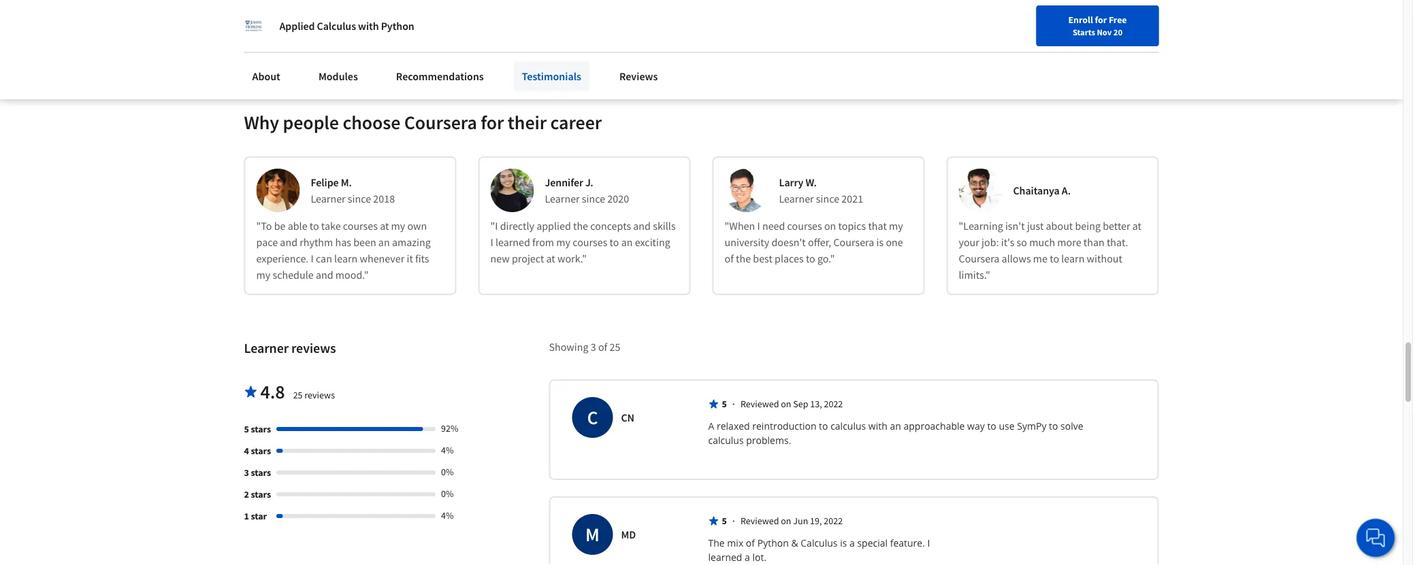 Task type: describe. For each thing, give the bounding box(es) containing it.
at for better
[[1132, 219, 1142, 233]]

been
[[353, 236, 376, 249]]

calculus inside the mix of python & calculus is a special feature. i learned a lot.
[[801, 537, 838, 550]]

4% for 1 star
[[441, 510, 454, 522]]

1 vertical spatial and
[[280, 236, 297, 249]]

courses inside the "when i need courses on topics that my university doesn't offer, coursera is one of the best places to go."
[[787, 219, 822, 233]]

0 vertical spatial your
[[1045, 43, 1063, 55]]

career
[[550, 111, 602, 135]]

why
[[244, 111, 279, 135]]

better
[[1103, 219, 1130, 233]]

to inside "learning isn't just about being better at your job: it's so much more than that. coursera allows me to learn without limits."
[[1050, 252, 1059, 266]]

has
[[335, 236, 351, 249]]

"i directly applied the concepts and skills i learned from my courses to an exciting new project at work."
[[490, 219, 676, 266]]

my inside "i directly applied the concepts and skills i learned from my courses to an exciting new project at work."
[[556, 236, 570, 249]]

6
[[280, 27, 285, 39]]

lot.
[[752, 552, 767, 565]]

limits."
[[959, 268, 990, 282]]

since for j.
[[582, 192, 605, 206]]

5 for m
[[722, 516, 727, 528]]

an inside a relaxed reintroduction to calculus with an approachable way to use sympy to solve calculus problems.
[[890, 420, 901, 433]]

1 vertical spatial 25
[[293, 390, 303, 402]]

"to
[[256, 219, 272, 233]]

recommendations
[[396, 69, 484, 83]]

universities
[[216, 7, 272, 20]]

find
[[1025, 43, 1043, 55]]

concepts
[[590, 219, 631, 233]]

amazing
[[392, 236, 431, 249]]

show 6 more
[[255, 27, 308, 39]]

applied
[[536, 219, 571, 233]]

topics
[[838, 219, 866, 233]]

sep
[[793, 398, 808, 411]]

on for c
[[781, 398, 791, 411]]

testimonials
[[522, 69, 581, 83]]

2022 for m
[[824, 516, 843, 528]]

project
[[512, 252, 544, 266]]

directly
[[500, 219, 534, 233]]

reviews link
[[611, 61, 666, 91]]

an inside "i directly applied the concepts and skills i learned from my courses to an exciting new project at work."
[[621, 236, 633, 249]]

enroll for free starts nov 20
[[1068, 14, 1127, 37]]

2
[[244, 489, 249, 501]]

starts
[[1073, 27, 1095, 37]]

take
[[321, 219, 341, 233]]

learner for jennifer
[[545, 192, 580, 206]]

why people choose coursera for their career
[[244, 111, 602, 135]]

0 horizontal spatial a
[[745, 552, 750, 565]]

doesn't
[[772, 236, 806, 249]]

so
[[1017, 236, 1027, 249]]

english button
[[1117, 27, 1199, 71]]

learner for larry
[[779, 192, 814, 206]]

c
[[587, 406, 598, 430]]

own
[[407, 219, 427, 233]]

2 vertical spatial and
[[316, 268, 333, 282]]

stars for 5 stars
[[251, 424, 271, 436]]

"when
[[725, 219, 755, 233]]

special
[[857, 537, 888, 550]]

&
[[791, 537, 798, 550]]

a.
[[1062, 184, 1071, 198]]

new
[[490, 252, 510, 266]]

1 star
[[244, 511, 267, 523]]

reviewed for m
[[741, 516, 779, 528]]

coursera inside the "when i need courses on topics that my university doesn't offer, coursera is one of the best places to go."
[[833, 236, 874, 249]]

20
[[1113, 27, 1123, 37]]

to inside the "when i need courses on topics that my university doesn't offer, coursera is one of the best places to go."
[[806, 252, 815, 266]]

felipe m. learner since 2018
[[311, 176, 395, 206]]

is inside the mix of python & calculus is a special feature. i learned a lot.
[[840, 537, 847, 550]]

1 vertical spatial 3
[[244, 467, 249, 479]]

to left solve
[[1049, 420, 1058, 433]]

one
[[886, 236, 903, 249]]

free
[[1109, 14, 1127, 26]]

skills
[[653, 219, 676, 233]]

4 stars
[[244, 445, 271, 458]]

find your new career link
[[1018, 41, 1117, 58]]

jennifer j. learner since 2020
[[545, 176, 629, 206]]

my left own
[[391, 219, 405, 233]]

modules link
[[310, 61, 366, 91]]

courses inside "to be able to take courses at my own pace and rhythm has been an amazing experience. i can learn whenever it fits my schedule and mood."
[[343, 219, 378, 233]]

banner navigation
[[11, 0, 383, 37]]

just
[[1027, 219, 1044, 233]]

that
[[868, 219, 887, 233]]

choose
[[343, 111, 400, 135]]

4% for 4 stars
[[441, 445, 454, 457]]

with inside a relaxed reintroduction to calculus with an approachable way to use sympy to solve calculus problems.
[[868, 420, 887, 433]]

92%
[[441, 423, 458, 435]]

governments link
[[288, 0, 378, 27]]

"learning
[[959, 219, 1003, 233]]

problems.
[[746, 435, 791, 447]]

about
[[1046, 219, 1073, 233]]

johns hopkins university image
[[244, 16, 263, 35]]

star
[[251, 511, 267, 523]]

learned inside the mix of python & calculus is a special feature. i learned a lot.
[[708, 552, 742, 565]]

best
[[753, 252, 772, 266]]

"when i need courses on topics that my university doesn't offer, coursera is one of the best places to go."
[[725, 219, 903, 266]]

2020
[[607, 192, 629, 206]]

1
[[244, 511, 249, 523]]

chaitanya a.
[[1013, 184, 1071, 198]]

showing 3 of 25
[[549, 341, 620, 354]]

more inside button
[[287, 27, 308, 39]]

md
[[621, 528, 636, 542]]

it
[[407, 252, 413, 266]]

jun
[[793, 516, 808, 528]]

for inside enroll for free starts nov 20
[[1095, 14, 1107, 26]]

learner for felipe
[[311, 192, 346, 206]]

from
[[532, 236, 554, 249]]

"learning isn't just about being better at your job: it's so much more than that. coursera allows me to learn without limits."
[[959, 219, 1142, 282]]

felipe
[[311, 176, 339, 189]]

whenever
[[360, 252, 404, 266]]

much
[[1029, 236, 1055, 249]]

my inside the "when i need courses on topics that my university doesn't offer, coursera is one of the best places to go."
[[889, 219, 903, 233]]

0 vertical spatial 25
[[610, 341, 620, 354]]

and inside "i directly applied the concepts and skills i learned from my courses to an exciting new project at work."
[[633, 219, 651, 233]]

relaxed
[[717, 420, 750, 433]]

python for of
[[757, 537, 789, 550]]

modules
[[318, 69, 358, 83]]

learner up 4.8
[[244, 340, 289, 357]]

show
[[255, 27, 278, 39]]

isn't
[[1005, 219, 1025, 233]]

1 horizontal spatial 3
[[591, 341, 596, 354]]

than
[[1084, 236, 1105, 249]]

career
[[1084, 43, 1110, 55]]

way
[[967, 420, 985, 433]]

to inside "to be able to take courses at my own pace and rhythm has been an amazing experience. i can learn whenever it fits my schedule and mood."
[[310, 219, 319, 233]]

me
[[1033, 252, 1048, 266]]

i inside the "when i need courses on topics that my university doesn't offer, coursera is one of the best places to go."
[[757, 219, 760, 233]]

1 vertical spatial 5
[[244, 424, 249, 436]]

stars for 2 stars
[[251, 489, 271, 501]]

approachable
[[904, 420, 965, 433]]

learned inside "i directly applied the concepts and skills i learned from my courses to an exciting new project at work."
[[495, 236, 530, 249]]



Task type: locate. For each thing, give the bounding box(es) containing it.
2 vertical spatial of
[[746, 537, 755, 550]]

people
[[283, 111, 339, 135]]

1 vertical spatial with
[[868, 420, 887, 433]]

1 horizontal spatial the
[[736, 252, 751, 266]]

13,
[[810, 398, 822, 411]]

2 horizontal spatial coursera
[[959, 252, 999, 266]]

i down "i
[[490, 236, 493, 249]]

3 right showing
[[591, 341, 596, 354]]

1 2022 from the top
[[824, 398, 843, 411]]

without
[[1087, 252, 1122, 266]]

3 up 2
[[244, 467, 249, 479]]

1 horizontal spatial calculus
[[801, 537, 838, 550]]

is
[[876, 236, 884, 249], [840, 537, 847, 550]]

stars right 4
[[251, 445, 271, 458]]

1 vertical spatial a
[[745, 552, 750, 565]]

calculus
[[317, 19, 356, 33], [801, 537, 838, 550]]

it's
[[1001, 236, 1014, 249]]

0 vertical spatial on
[[824, 219, 836, 233]]

is inside the "when i need courses on topics that my university doesn't offer, coursera is one of the best places to go."
[[876, 236, 884, 249]]

a
[[708, 420, 714, 433]]

0 horizontal spatial at
[[380, 219, 389, 233]]

learned down directly
[[495, 236, 530, 249]]

python right the governments
[[381, 19, 414, 33]]

to right me
[[1050, 252, 1059, 266]]

larry
[[779, 176, 803, 189]]

learner down jennifer
[[545, 192, 580, 206]]

0 vertical spatial calculus
[[317, 19, 356, 33]]

learn down has
[[334, 252, 358, 266]]

3
[[591, 341, 596, 354], [244, 467, 249, 479]]

since down w.
[[816, 192, 839, 206]]

more down about
[[1057, 236, 1081, 249]]

learned
[[495, 236, 530, 249], [708, 552, 742, 565]]

python
[[381, 19, 414, 33], [757, 537, 789, 550]]

an inside "to be able to take courses at my own pace and rhythm has been an amazing experience. i can learn whenever it fits my schedule and mood."
[[378, 236, 390, 249]]

an up whenever on the top of page
[[378, 236, 390, 249]]

0 horizontal spatial for
[[481, 111, 504, 135]]

job:
[[982, 236, 999, 249]]

at for courses
[[380, 219, 389, 233]]

since inside "felipe m. learner since 2018"
[[348, 192, 371, 206]]

your down "learning
[[959, 236, 979, 249]]

stars
[[251, 424, 271, 436], [251, 445, 271, 458], [251, 467, 271, 479], [251, 489, 271, 501]]

0 horizontal spatial since
[[348, 192, 371, 206]]

reintroduction
[[752, 420, 816, 433]]

stars for 4 stars
[[251, 445, 271, 458]]

on up offer,
[[824, 219, 836, 233]]

is left "one"
[[876, 236, 884, 249]]

a left "lot."
[[745, 552, 750, 565]]

applied
[[279, 19, 315, 33]]

python up "lot."
[[757, 537, 789, 550]]

1 stars from the top
[[251, 424, 271, 436]]

0 vertical spatial the
[[573, 219, 588, 233]]

0 horizontal spatial and
[[280, 236, 297, 249]]

2 vertical spatial 5
[[722, 516, 727, 528]]

to inside "i directly applied the concepts and skills i learned from my courses to an exciting new project at work."
[[610, 236, 619, 249]]

reviewed for c
[[741, 398, 779, 411]]

calculus right applied
[[317, 19, 356, 33]]

of down university
[[725, 252, 734, 266]]

learner
[[311, 192, 346, 206], [545, 192, 580, 206], [779, 192, 814, 206], [244, 340, 289, 357]]

offer,
[[808, 236, 831, 249]]

5 up the
[[722, 516, 727, 528]]

0% for 3 stars
[[441, 466, 454, 479]]

25 right 4.8
[[293, 390, 303, 402]]

None search field
[[194, 36, 521, 63]]

0 horizontal spatial coursera
[[404, 111, 477, 135]]

"to be able to take courses at my own pace and rhythm has been an amazing experience. i can learn whenever it fits my schedule and mood."
[[256, 219, 431, 282]]

0 vertical spatial python
[[381, 19, 414, 33]]

1 0% from the top
[[441, 466, 454, 479]]

of right the mix
[[746, 537, 755, 550]]

1 vertical spatial on
[[781, 398, 791, 411]]

0 horizontal spatial learned
[[495, 236, 530, 249]]

with up modules link at the top
[[358, 19, 379, 33]]

1 vertical spatial 4%
[[441, 510, 454, 522]]

be
[[274, 219, 286, 233]]

the inside the "when i need courses on topics that my university doesn't offer, coursera is one of the best places to go."
[[736, 252, 751, 266]]

the inside "i directly applied the concepts and skills i learned from my courses to an exciting new project at work."
[[573, 219, 588, 233]]

an
[[378, 236, 390, 249], [621, 236, 633, 249], [890, 420, 901, 433]]

reviewed up reintroduction
[[741, 398, 779, 411]]

3 stars from the top
[[251, 467, 271, 479]]

1 horizontal spatial learned
[[708, 552, 742, 565]]

more inside "learning isn't just about being better at your job: it's so much more than that. coursera allows me to learn without limits."
[[1057, 236, 1081, 249]]

1 horizontal spatial and
[[316, 268, 333, 282]]

0 vertical spatial more
[[287, 27, 308, 39]]

to down 13,
[[819, 420, 828, 433]]

learned down the
[[708, 552, 742, 565]]

2 2022 from the top
[[824, 516, 843, 528]]

stars right 2
[[251, 489, 271, 501]]

2 4% from the top
[[441, 510, 454, 522]]

your right find
[[1045, 43, 1063, 55]]

1 horizontal spatial with
[[868, 420, 887, 433]]

exciting
[[635, 236, 670, 249]]

0 vertical spatial coursera
[[404, 111, 477, 135]]

1 vertical spatial 0%
[[441, 488, 454, 501]]

0%
[[441, 466, 454, 479], [441, 488, 454, 501]]

5
[[722, 398, 727, 411], [244, 424, 249, 436], [722, 516, 727, 528]]

1 vertical spatial coursera
[[833, 236, 874, 249]]

4.8
[[260, 380, 285, 404]]

show 6 more button
[[244, 21, 319, 45]]

solve
[[1061, 420, 1083, 433]]

courses up the work."
[[573, 236, 607, 249]]

25 right showing
[[610, 341, 620, 354]]

calculus down reviewed on sep 13, 2022
[[831, 420, 866, 433]]

stars up 2 stars
[[251, 467, 271, 479]]

1 horizontal spatial at
[[546, 252, 555, 266]]

0 horizontal spatial more
[[287, 27, 308, 39]]

learner inside jennifer j. learner since 2020
[[545, 192, 580, 206]]

0 vertical spatial learned
[[495, 236, 530, 249]]

2 horizontal spatial courses
[[787, 219, 822, 233]]

1 vertical spatial 2022
[[824, 516, 843, 528]]

0 vertical spatial 3
[[591, 341, 596, 354]]

for
[[1095, 14, 1107, 26], [481, 111, 504, 135]]

1 vertical spatial your
[[959, 236, 979, 249]]

i inside the mix of python & calculus is a special feature. i learned a lot.
[[927, 537, 930, 550]]

0 horizontal spatial is
[[840, 537, 847, 550]]

0 horizontal spatial the
[[573, 219, 588, 233]]

stars for 3 stars
[[251, 467, 271, 479]]

their
[[508, 111, 547, 135]]

0 vertical spatial calculus
[[831, 420, 866, 433]]

5 for c
[[722, 398, 727, 411]]

learn inside "to be able to take courses at my own pace and rhythm has been an amazing experience. i can learn whenever it fits my schedule and mood."
[[334, 252, 358, 266]]

an down concepts
[[621, 236, 633, 249]]

testimonials link
[[514, 61, 589, 91]]

0 horizontal spatial calculus
[[317, 19, 356, 33]]

learn for has
[[334, 252, 358, 266]]

the down university
[[736, 252, 751, 266]]

learner inside "felipe m. learner since 2018"
[[311, 192, 346, 206]]

of for showing 3 of 25
[[598, 341, 607, 354]]

the right applied
[[573, 219, 588, 233]]

i left can
[[311, 252, 314, 266]]

1 vertical spatial is
[[840, 537, 847, 550]]

0 vertical spatial 2022
[[824, 398, 843, 411]]

5 up relaxed in the right bottom of the page
[[722, 398, 727, 411]]

1 vertical spatial of
[[598, 341, 607, 354]]

2 since from the left
[[582, 192, 605, 206]]

3 since from the left
[[816, 192, 839, 206]]

learn inside "learning isn't just about being better at your job: it's so much more than that. coursera allows me to learn without limits."
[[1061, 252, 1085, 266]]

1 reviewed from the top
[[741, 398, 779, 411]]

reviews for 25 reviews
[[305, 390, 335, 402]]

my
[[391, 219, 405, 233], [889, 219, 903, 233], [556, 236, 570, 249], [256, 268, 270, 282]]

1 horizontal spatial more
[[1057, 236, 1081, 249]]

0 vertical spatial 0%
[[441, 466, 454, 479]]

2 stars
[[244, 489, 271, 501]]

a left special
[[849, 537, 855, 550]]

0 vertical spatial is
[[876, 236, 884, 249]]

at inside "i directly applied the concepts and skills i learned from my courses to an exciting new project at work."
[[546, 252, 555, 266]]

1 horizontal spatial an
[[621, 236, 633, 249]]

1 vertical spatial calculus
[[708, 435, 744, 447]]

2022 right 19,
[[824, 516, 843, 528]]

find your new career
[[1025, 43, 1110, 55]]

cn
[[621, 411, 634, 425]]

2 horizontal spatial and
[[633, 219, 651, 233]]

0% for 2 stars
[[441, 488, 454, 501]]

to left use
[[987, 420, 996, 433]]

2 vertical spatial coursera
[[959, 252, 999, 266]]

to down concepts
[[610, 236, 619, 249]]

0 vertical spatial with
[[358, 19, 379, 33]]

that.
[[1107, 236, 1128, 249]]

i inside "to be able to take courses at my own pace and rhythm has been an amazing experience. i can learn whenever it fits my schedule and mood."
[[311, 252, 314, 266]]

0 vertical spatial 4%
[[441, 445, 454, 457]]

stars up 4 stars
[[251, 424, 271, 436]]

1 vertical spatial for
[[481, 111, 504, 135]]

2 learn from the left
[[1061, 252, 1085, 266]]

i left need
[[757, 219, 760, 233]]

of inside the mix of python & calculus is a special feature. i learned a lot.
[[746, 537, 755, 550]]

to left go."
[[806, 252, 815, 266]]

chat with us image
[[1365, 528, 1387, 549]]

5 stars
[[244, 424, 271, 436]]

use
[[999, 420, 1015, 433]]

courses inside "i directly applied the concepts and skills i learned from my courses to an exciting new project at work."
[[573, 236, 607, 249]]

since down m.
[[348, 192, 371, 206]]

learner down felipe
[[311, 192, 346, 206]]

4%
[[441, 445, 454, 457], [441, 510, 454, 522]]

1 vertical spatial learned
[[708, 552, 742, 565]]

0 horizontal spatial an
[[378, 236, 390, 249]]

2 0% from the top
[[441, 488, 454, 501]]

0 vertical spatial of
[[725, 252, 734, 266]]

sympy
[[1017, 420, 1047, 433]]

4 stars from the top
[[251, 489, 271, 501]]

at inside "to be able to take courses at my own pace and rhythm has been an amazing experience. i can learn whenever it fits my schedule and mood."
[[380, 219, 389, 233]]

1 horizontal spatial of
[[725, 252, 734, 266]]

2 horizontal spatial an
[[890, 420, 901, 433]]

mix
[[727, 537, 743, 550]]

since for w.
[[816, 192, 839, 206]]

2022 for c
[[824, 398, 843, 411]]

4
[[244, 445, 249, 458]]

of inside the "when i need courses on topics that my university doesn't offer, coursera is one of the best places to go."
[[725, 252, 734, 266]]

1 horizontal spatial coursera
[[833, 236, 874, 249]]

more
[[287, 27, 308, 39], [1057, 236, 1081, 249]]

0 horizontal spatial of
[[598, 341, 607, 354]]

1 vertical spatial reviewed
[[741, 516, 779, 528]]

1 horizontal spatial python
[[757, 537, 789, 550]]

1 horizontal spatial learn
[[1061, 252, 1085, 266]]

python for with
[[381, 19, 414, 33]]

at down 2018
[[380, 219, 389, 233]]

0 horizontal spatial python
[[381, 19, 414, 33]]

since down the j.
[[582, 192, 605, 206]]

need
[[762, 219, 785, 233]]

0 horizontal spatial learn
[[334, 252, 358, 266]]

coursera inside "learning isn't just about being better at your job: it's so much more than that. coursera allows me to learn without limits."
[[959, 252, 999, 266]]

0 horizontal spatial with
[[358, 19, 379, 33]]

0 horizontal spatial 25
[[293, 390, 303, 402]]

1 since from the left
[[348, 192, 371, 206]]

my up the work."
[[556, 236, 570, 249]]

0 vertical spatial and
[[633, 219, 651, 233]]

coursera up limits."
[[959, 252, 999, 266]]

with
[[358, 19, 379, 33], [868, 420, 887, 433]]

python inside the mix of python & calculus is a special feature. i learned a lot.
[[757, 537, 789, 550]]

0 horizontal spatial your
[[959, 236, 979, 249]]

reviews
[[291, 340, 336, 357], [305, 390, 335, 402]]

and up experience.
[[280, 236, 297, 249]]

about
[[252, 69, 280, 83]]

1 horizontal spatial courses
[[573, 236, 607, 249]]

1 horizontal spatial your
[[1045, 43, 1063, 55]]

courses
[[343, 219, 378, 233], [787, 219, 822, 233], [573, 236, 607, 249]]

your
[[1045, 43, 1063, 55], [959, 236, 979, 249]]

my up "one"
[[889, 219, 903, 233]]

reviews right 4.8
[[305, 390, 335, 402]]

1 horizontal spatial calculus
[[831, 420, 866, 433]]

2 horizontal spatial of
[[746, 537, 755, 550]]

since for m.
[[348, 192, 371, 206]]

at inside "learning isn't just about being better at your job: it's so much more than that. coursera allows me to learn without limits."
[[1132, 219, 1142, 233]]

1 vertical spatial python
[[757, 537, 789, 550]]

1 horizontal spatial since
[[582, 192, 605, 206]]

coursera down "topics"
[[833, 236, 874, 249]]

0 vertical spatial reviews
[[291, 340, 336, 357]]

1 vertical spatial calculus
[[801, 537, 838, 550]]

coursera down recommendations link
[[404, 111, 477, 135]]

pace
[[256, 236, 278, 249]]

on left jun
[[781, 516, 791, 528]]

of right showing
[[598, 341, 607, 354]]

since inside jennifer j. learner since 2020
[[582, 192, 605, 206]]

governments
[[309, 7, 372, 20]]

the mix of python & calculus is a special feature. i learned a lot.
[[708, 537, 933, 565]]

to up rhythm
[[310, 219, 319, 233]]

reviews up 25 reviews
[[291, 340, 336, 357]]

1 horizontal spatial a
[[849, 537, 855, 550]]

larry w. learner since 2021
[[779, 176, 863, 206]]

at
[[380, 219, 389, 233], [1132, 219, 1142, 233], [546, 252, 555, 266]]

1 horizontal spatial for
[[1095, 14, 1107, 26]]

and
[[633, 219, 651, 233], [280, 236, 297, 249], [316, 268, 333, 282]]

0 vertical spatial a
[[849, 537, 855, 550]]

calculus down relaxed in the right bottom of the page
[[708, 435, 744, 447]]

a relaxed reintroduction to calculus with an approachable way to use sympy to solve calculus problems.
[[708, 420, 1086, 447]]

0 vertical spatial 5
[[722, 398, 727, 411]]

experience.
[[256, 252, 309, 266]]

1 learn from the left
[[334, 252, 358, 266]]

enroll
[[1068, 14, 1093, 26]]

courses up been
[[343, 219, 378, 233]]

i inside "i directly applied the concepts and skills i learned from my courses to an exciting new project at work."
[[490, 236, 493, 249]]

2 horizontal spatial since
[[816, 192, 839, 206]]

1 horizontal spatial 25
[[610, 341, 620, 354]]

courses up offer,
[[787, 219, 822, 233]]

i right 'feature.'
[[927, 537, 930, 550]]

2022 right 13,
[[824, 398, 843, 411]]

work."
[[557, 252, 587, 266]]

0 horizontal spatial courses
[[343, 219, 378, 233]]

learn down than
[[1061, 252, 1085, 266]]

25
[[610, 341, 620, 354], [293, 390, 303, 402]]

5 up 4
[[244, 424, 249, 436]]

and down can
[[316, 268, 333, 282]]

for left their
[[481, 111, 504, 135]]

with left the 'approachable'
[[868, 420, 887, 433]]

1 vertical spatial more
[[1057, 236, 1081, 249]]

calculus down 19,
[[801, 537, 838, 550]]

applied calculus with python
[[279, 19, 414, 33]]

of for the mix of python & calculus is a special feature. i learned a lot.
[[746, 537, 755, 550]]

2018
[[373, 192, 395, 206]]

1 4% from the top
[[441, 445, 454, 457]]

learner inside larry w. learner since 2021
[[779, 192, 814, 206]]

2 horizontal spatial at
[[1132, 219, 1142, 233]]

learn for more
[[1061, 252, 1085, 266]]

my down experience.
[[256, 268, 270, 282]]

go."
[[817, 252, 835, 266]]

1 horizontal spatial is
[[876, 236, 884, 249]]

1 vertical spatial reviews
[[305, 390, 335, 402]]

0 horizontal spatial 3
[[244, 467, 249, 479]]

reviewed up the mix
[[741, 516, 779, 528]]

your inside "learning isn't just about being better at your job: it's so much more than that. coursera allows me to learn without limits."
[[959, 236, 979, 249]]

is left special
[[840, 537, 847, 550]]

2021
[[842, 192, 863, 206]]

an left the 'approachable'
[[890, 420, 901, 433]]

reviewed on sep 13, 2022
[[741, 398, 843, 411]]

collection element
[[236, 0, 1167, 67]]

0 vertical spatial reviewed
[[741, 398, 779, 411]]

for up nov
[[1095, 14, 1107, 26]]

more right the 6
[[287, 27, 308, 39]]

reviews for learner reviews
[[291, 340, 336, 357]]

1 vertical spatial the
[[736, 252, 751, 266]]

a
[[849, 537, 855, 550], [745, 552, 750, 565]]

since inside larry w. learner since 2021
[[816, 192, 839, 206]]

2 stars from the top
[[251, 445, 271, 458]]

on inside the "when i need courses on topics that my university doesn't offer, coursera is one of the best places to go."
[[824, 219, 836, 233]]

on for m
[[781, 516, 791, 528]]

2 reviewed from the top
[[741, 516, 779, 528]]

and up exciting
[[633, 219, 651, 233]]

0 vertical spatial for
[[1095, 14, 1107, 26]]

on left sep
[[781, 398, 791, 411]]

english
[[1142, 43, 1175, 56]]

2 vertical spatial on
[[781, 516, 791, 528]]

learner down larry
[[779, 192, 814, 206]]

nov
[[1097, 27, 1112, 37]]

0 horizontal spatial calculus
[[708, 435, 744, 447]]

at right the better
[[1132, 219, 1142, 233]]

m
[[585, 523, 600, 547]]

at down from
[[546, 252, 555, 266]]



Task type: vqa. For each thing, say whether or not it's contained in the screenshot.
available in Try for Free: Enroll to start your 7-day full access free trial Financial aid available
no



